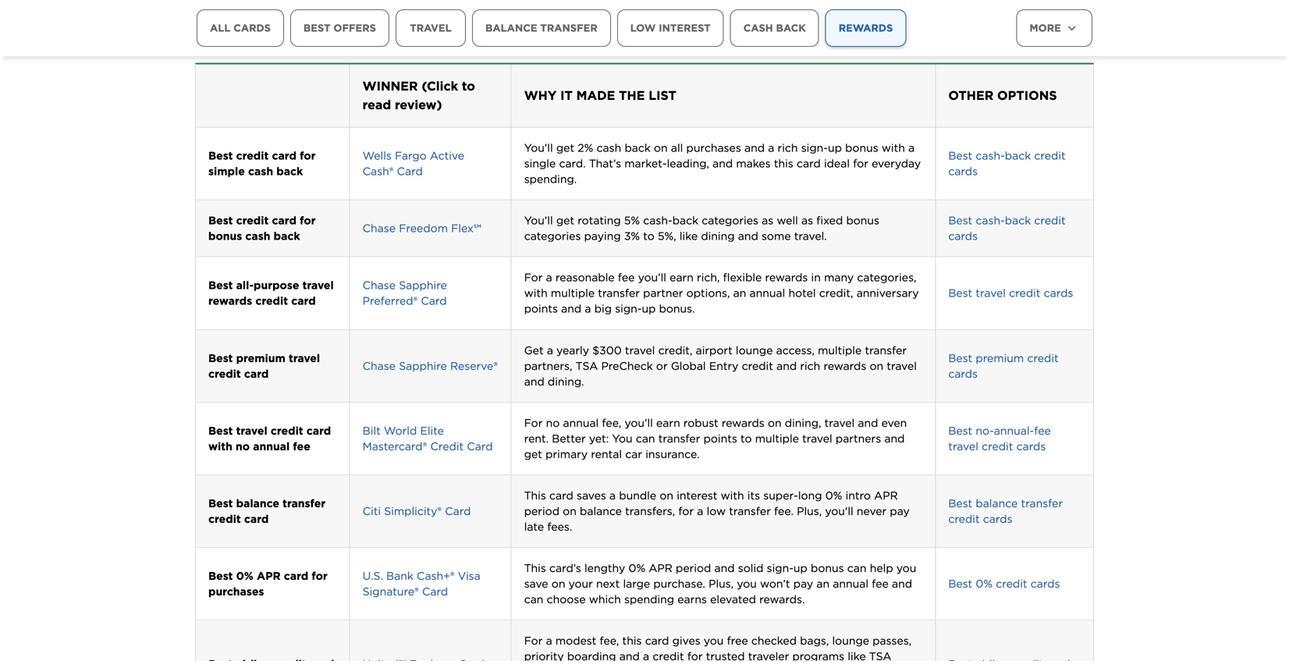Task type: describe. For each thing, give the bounding box(es) containing it.
travel down dining,
[[803, 432, 833, 445]]

citi simplicity® card link
[[363, 505, 471, 518]]

its
[[748, 489, 760, 502]]

rewards inside for a reasonable fee you'll earn rich, flexible rewards in many categories, with multiple transfer partner options, an annual hotel credit, anniversary points and a big sign-up bonus.
[[765, 271, 808, 284]]

1 horizontal spatial you
[[737, 577, 757, 590]]

help
[[870, 562, 893, 575]]

category.
[[797, 0, 855, 11]]

options"
[[529, 15, 581, 30]]

for no annual fee, you'll earn robust rewards on dining, travel and even rent. better yet: you can transfer points to multiple travel partners and get primary rental car insurance.
[[524, 416, 907, 461]]

card inside the wells fargo active cash® card
[[397, 165, 423, 178]]

best inside best balance transfer credit card
[[208, 497, 233, 510]]

card inside best premium travel credit card
[[244, 367, 269, 380]]

yearly
[[557, 344, 589, 357]]

card inside chase sapphire preferred® card
[[421, 294, 447, 308]]

back down the options
[[1005, 149, 1031, 162]]

transfer inside this card saves a bundle on interest with its super-long 0% intro apr period on balance transfers, for a low transfer fee. plus, you'll never pay late fees.
[[729, 505, 771, 518]]

lengthy
[[585, 562, 625, 575]]

best 0% apr card for purchases
[[208, 569, 328, 598]]

0% down best balance transfer credit cards link
[[976, 577, 993, 590]]

0 horizontal spatial can
[[524, 593, 544, 606]]

with inside for a reasonable fee you'll earn rich, flexible rewards in many categories, with multiple transfer partner options, an annual hotel credit, anniversary points and a big sign-up bonus.
[[524, 287, 548, 300]]

best inside "best no-annual-fee travel credit cards"
[[949, 424, 973, 437]]

best inside best credit card for bonus cash back
[[208, 214, 233, 227]]

card inside for a modest fee, this card gives you free checked bags, lounge passes, priority boarding and a credit for trusted traveler programs like ts
[[645, 634, 669, 647]]

credit inside "best no-annual-fee travel credit cards"
[[982, 440, 1013, 453]]

categories,
[[857, 271, 917, 284]]

a inside the good options in each category. there might even be a different credit card that fits your needs more closely (see the "other options" in each category for, well, other options). but most people can't go wrong with these award-winners.
[[990, 0, 997, 11]]

best inside best premium travel credit card
[[208, 351, 233, 365]]

for inside best 0% apr card for purchases
[[312, 569, 328, 583]]

best 0% credit cards
[[949, 577, 1060, 590]]

travel up partners
[[825, 416, 855, 430]]

a right boarding
[[643, 650, 650, 661]]

card inside best balance transfer credit card
[[244, 512, 269, 526]]

rental
[[591, 448, 622, 461]]

product offers quick filters tab list
[[197, 9, 964, 91]]

for inside you'll get 2% cash back on all purchases and a rich sign-up bonus with a single card. that's market-leading, and makes this card ideal for everyday spending.
[[853, 157, 869, 170]]

transfer inside the best balance transfer credit cards
[[1021, 497, 1063, 510]]

for inside best credit card for simple cash back
[[300, 149, 316, 162]]

you'll get 2% cash back on all purchases and a rich sign-up bonus with a single card. that's market-leading, and makes this card ideal for everyday spending.
[[524, 141, 921, 186]]

cash- inside you'll get rotating 5% cash-back categories as well as fixed bonus categories paying 3% to 5%, like dining and some travel.
[[643, 214, 673, 227]]

low interest link
[[617, 9, 724, 47]]

a left 'big'
[[585, 302, 591, 316]]

and up makes
[[745, 141, 765, 155]]

back inside you'll get rotating 5% cash-back categories as well as fixed bonus categories paying 3% to 5%, like dining and some travel.
[[673, 214, 699, 227]]

good options in each category. there might even be a different credit card that fits your needs more closely (see the "other options" in each category for, well, other options). but most people can't go wrong with these award-winners.
[[195, 0, 1093, 48]]

transfer inside for a reasonable fee you'll earn rich, flexible rewards in many categories, with multiple transfer partner options, an annual hotel credit, anniversary points and a big sign-up bonus.
[[598, 287, 640, 300]]

can inside for no annual fee, you'll earn robust rewards on dining, travel and even rent. better yet: you can transfer points to multiple travel partners and get primary rental car insurance.
[[636, 432, 655, 445]]

and left the solid
[[715, 562, 735, 575]]

simple
[[208, 165, 245, 178]]

an inside for a reasonable fee you'll earn rich, flexible rewards in many categories, with multiple transfer partner options, an annual hotel credit, anniversary points and a big sign-up bonus.
[[733, 287, 747, 300]]

2%
[[578, 141, 594, 155]]

this card saves a bundle on interest with its super-long 0% intro apr period on balance transfers, for a low transfer fee. plus, you'll never pay late fees.
[[524, 489, 910, 533]]

1 horizontal spatial each
[[764, 0, 794, 11]]

review)
[[395, 97, 442, 113]]

earn for robust
[[656, 416, 680, 430]]

a down interest
[[697, 505, 704, 518]]

all cards link
[[197, 9, 284, 47]]

more button
[[1017, 9, 1093, 47]]

up inside for a reasonable fee you'll earn rich, flexible rewards in many categories, with multiple transfer partner options, an annual hotel credit, anniversary points and a big sign-up bonus.
[[642, 302, 656, 316]]

intro
[[846, 489, 871, 502]]

dining,
[[785, 416, 822, 430]]

card inside the bilt world elite mastercard® credit card
[[467, 440, 493, 453]]

travel inside "best no-annual-fee travel credit cards"
[[949, 440, 979, 453]]

plus, inside this card saves a bundle on interest with its super-long 0% intro apr period on balance transfers, for a low transfer fee. plus, you'll never pay late fees.
[[797, 505, 822, 518]]

fits
[[255, 15, 274, 30]]

with inside best travel credit card with no annual fee
[[208, 440, 232, 453]]

you'll for fee
[[638, 271, 667, 284]]

best cash-back credit cards link for you'll get rotating 5% cash-back categories as well as fixed bonus categories paying 3% to 5%, like dining and some travel.
[[949, 214, 1066, 243]]

chase freedom flex℠ link
[[363, 222, 481, 235]]

these
[[195, 33, 229, 48]]

premium for credit
[[236, 351, 286, 365]]

best travel credit card with no annual fee
[[208, 424, 331, 453]]

get inside for no annual fee, you'll earn robust rewards on dining, travel and even rent. better yet: you can transfer points to multiple travel partners and get primary rental car insurance.
[[524, 448, 542, 461]]

0% inside this card saves a bundle on interest with its super-long 0% intro apr period on balance transfers, for a low transfer fee. plus, you'll never pay late fees.
[[826, 489, 843, 502]]

go
[[983, 15, 999, 30]]

with inside you'll get 2% cash back on all purchases and a rich sign-up bonus with a single card. that's market-leading, and makes this card ideal for everyday spending.
[[882, 141, 905, 155]]

chase sapphire reserve® link
[[363, 359, 498, 373]]

to inside you'll get rotating 5% cash-back categories as well as fixed bonus categories paying 3% to 5%, like dining and some travel.
[[643, 230, 655, 243]]

citi simplicity® card
[[363, 505, 471, 518]]

purchase.
[[654, 577, 706, 590]]

priority
[[524, 650, 564, 661]]

transfer inside best balance transfer credit card
[[283, 497, 326, 510]]

might
[[897, 0, 933, 11]]

all inside you'll get 2% cash back on all purchases and a rich sign-up bonus with a single card. that's market-leading, and makes this card ideal for everyday spending.
[[671, 141, 683, 155]]

best credit card for bonus cash back
[[208, 214, 316, 243]]

plus, inside this card's lengthy 0% apr period and solid sign-up bonus can help you save on your next large purchase. plus, you won't pay an annual fee and can choose which spending earns elevated rewards.
[[709, 577, 734, 590]]

partners,
[[524, 359, 573, 373]]

card inside u.s. bank cash+® visa signature® card
[[422, 585, 448, 598]]

different
[[1000, 0, 1053, 11]]

purchases inside best 0% apr card for purchases
[[208, 585, 264, 598]]

best travel credit cards
[[949, 287, 1074, 300]]

credit inside the get a yearly $300 travel credit, airport lounge access, multiple transfer partners, tsa precheck or global entry credit and rich rewards on travel and dining.
[[742, 359, 773, 373]]

free
[[727, 634, 748, 647]]

annual inside for no annual fee, you'll earn robust rewards on dining, travel and even rent. better yet: you can transfer points to multiple travel partners and get primary rental car insurance.
[[563, 416, 599, 430]]

to inside for no annual fee, you'll earn robust rewards on dining, travel and even rent. better yet: you can transfer points to multiple travel partners and get primary rental car insurance.
[[741, 432, 752, 445]]

purpose
[[254, 279, 299, 292]]

annual inside for a reasonable fee you'll earn rich, flexible rewards in many categories, with multiple transfer partner options, an annual hotel credit, anniversary points and a big sign-up bonus.
[[750, 287, 785, 300]]

wells
[[363, 149, 392, 162]]

trusted
[[706, 650, 745, 661]]

entry
[[709, 359, 739, 373]]

get for 2%
[[556, 141, 575, 155]]

on up "fees." at the left
[[563, 505, 577, 518]]

cards inside "best no-annual-fee travel credit cards"
[[1017, 440, 1046, 453]]

travel inside best premium travel credit card
[[289, 351, 320, 365]]

1 vertical spatial categories
[[524, 230, 581, 243]]

best inside best travel credit card with no annual fee
[[208, 424, 233, 437]]

offers
[[334, 22, 376, 34]]

paying
[[584, 230, 621, 243]]

reserve®
[[450, 359, 498, 373]]

wells fargo active cash® card
[[363, 149, 464, 178]]

pay inside this card's lengthy 0% apr period and solid sign-up bonus can help you save on your next large purchase. plus, you won't pay an annual fee and can choose which spending earns elevated rewards.
[[794, 577, 814, 590]]

a right saves
[[610, 489, 616, 502]]

card inside you'll get 2% cash back on all purchases and a rich sign-up bonus with a single card. that's market-leading, and makes this card ideal for everyday spending.
[[797, 157, 821, 170]]

cards inside all cards link
[[234, 22, 271, 34]]

apr inside best 0% apr card for purchases
[[257, 569, 281, 583]]

best cash-back credit cards for you'll get rotating 5% cash-back categories as well as fixed bonus categories paying 3% to 5%, like dining and some travel.
[[949, 214, 1066, 243]]

best credit card for simple cash back
[[208, 149, 316, 178]]

2 horizontal spatial you
[[897, 562, 917, 575]]

credit inside best premium travel credit card
[[208, 367, 241, 380]]

best inside best premium credit cards
[[949, 351, 973, 365]]

best cash-back credit cards link for you'll get 2% cash back on all purchases and a rich sign-up bonus with a single card. that's market-leading, and makes this card ideal for everyday spending.
[[949, 149, 1066, 178]]

late
[[524, 520, 544, 533]]

best premium credit cards link
[[949, 351, 1059, 380]]

better
[[552, 432, 586, 445]]

cards inside best premium credit cards
[[949, 367, 978, 380]]

no inside best travel credit card with no annual fee
[[236, 440, 250, 453]]

some
[[762, 230, 791, 243]]

cash- for to
[[976, 214, 1005, 227]]

bilt
[[363, 424, 381, 437]]

pay inside this card saves a bundle on interest with its super-long 0% intro apr period on balance transfers, for a low transfer fee. plus, you'll never pay late fees.
[[890, 505, 910, 518]]

solid
[[738, 562, 764, 575]]

bank
[[386, 569, 414, 583]]

a left reasonable on the left top
[[546, 271, 552, 284]]

sapphire for preferred®
[[399, 279, 447, 292]]

annual inside best travel credit card with no annual fee
[[253, 440, 290, 453]]

and down partners,
[[524, 375, 545, 388]]

other options
[[949, 88, 1057, 103]]

citi
[[363, 505, 381, 518]]

best premium credit cards
[[949, 351, 1059, 380]]

cash+®
[[417, 569, 455, 583]]

bilt world elite mastercard® credit card
[[363, 424, 493, 453]]

5%,
[[658, 230, 676, 243]]

transfer inside for no annual fee, you'll earn robust rewards on dining, travel and even rent. better yet: you can transfer points to multiple travel partners and get primary rental car insurance.
[[659, 432, 700, 445]]

travel up precheck
[[625, 344, 655, 357]]

cash- for a
[[976, 149, 1005, 162]]

for inside best credit card for bonus cash back
[[300, 214, 316, 227]]

(click
[[422, 79, 458, 94]]

preferred®
[[363, 294, 418, 308]]

best inside best all-purpose travel rewards credit card
[[208, 279, 233, 292]]

that
[[226, 15, 251, 30]]

back inside best credit card for simple cash back
[[277, 165, 303, 178]]

makes
[[736, 157, 771, 170]]

and left makes
[[713, 157, 733, 170]]

flex℠
[[451, 222, 481, 235]]

0 vertical spatial categories
[[702, 214, 759, 227]]

card inside best travel credit card with no annual fee
[[307, 424, 331, 437]]

for for for a reasonable fee you'll earn rich, flexible rewards in many categories, with multiple transfer partner options, an annual hotel credit, anniversary points and a big sign-up bonus.
[[524, 271, 543, 284]]

world
[[384, 424, 417, 437]]

apr inside this card's lengthy 0% apr period and solid sign-up bonus can help you save on your next large purchase. plus, you won't pay an annual fee and can choose which spending earns elevated rewards.
[[649, 562, 673, 575]]

best inside best credit card for simple cash back
[[208, 149, 233, 162]]

and up partners
[[858, 416, 878, 430]]

earns
[[678, 593, 707, 606]]

credit inside best balance transfer credit card
[[208, 512, 241, 526]]

your inside this card's lengthy 0% apr period and solid sign-up bonus can help you save on your next large purchase. plus, you won't pay an annual fee and can choose which spending earns elevated rewards.
[[569, 577, 593, 590]]

earn for rich,
[[670, 271, 694, 284]]

never
[[857, 505, 887, 518]]

all-
[[236, 279, 254, 292]]

low
[[707, 505, 726, 518]]

on inside you'll get 2% cash back on all purchases and a rich sign-up bonus with a single card. that's market-leading, and makes this card ideal for everyday spending.
[[654, 141, 668, 155]]

fee, for and
[[600, 634, 619, 647]]

sign- inside you'll get 2% cash back on all purchases and a rich sign-up bonus with a single card. that's market-leading, and makes this card ideal for everyday spending.
[[801, 141, 828, 155]]

3%
[[624, 230, 640, 243]]

mastercard®
[[363, 440, 427, 453]]

travel up best premium credit cards 'link'
[[976, 287, 1006, 300]]

balance for cards
[[976, 497, 1018, 510]]

signature®
[[363, 585, 419, 598]]

(see
[[433, 15, 459, 30]]

best offers
[[304, 22, 376, 34]]

period inside this card saves a bundle on interest with its super-long 0% intro apr period on balance transfers, for a low transfer fee. plus, you'll never pay late fees.
[[524, 505, 560, 518]]

more
[[350, 15, 382, 30]]

card inside this card saves a bundle on interest with its super-long 0% intro apr period on balance transfers, for a low transfer fee. plus, you'll never pay late fees.
[[550, 489, 574, 502]]

won't
[[760, 577, 790, 590]]

and down help
[[892, 577, 913, 590]]

back up best travel credit cards
[[1005, 214, 1031, 227]]

yet:
[[589, 432, 609, 445]]

for inside for a modest fee, this card gives you free checked bags, lounge passes, priority boarding and a credit for trusted traveler programs like ts
[[688, 650, 703, 661]]

ideal
[[824, 157, 850, 170]]

2 horizontal spatial can
[[848, 562, 867, 575]]

a up priority
[[546, 634, 552, 647]]

chase sapphire preferred® card link
[[363, 279, 447, 308]]

credit, inside for a reasonable fee you'll earn rich, flexible rewards in many categories, with multiple transfer partner options, an annual hotel credit, anniversary points and a big sign-up bonus.
[[819, 287, 854, 300]]

points inside for no annual fee, you'll earn robust rewards on dining, travel and even rent. better yet: you can transfer points to multiple travel partners and get primary rental car insurance.
[[704, 432, 738, 445]]

cash for wells fargo active cash® card
[[248, 165, 273, 178]]

rewards inside best all-purpose travel rewards credit card
[[208, 294, 252, 308]]

credit inside the good options in each category. there might even be a different credit card that fits your needs more closely (see the "other options" in each category for, well, other options). but most people can't go wrong with these award-winners.
[[1057, 0, 1093, 11]]

rewards inside for no annual fee, you'll earn robust rewards on dining, travel and even rent. better yet: you can transfer points to multiple travel partners and get primary rental car insurance.
[[722, 416, 765, 430]]

to inside winner (click to read review)
[[462, 79, 475, 94]]

best premium travel credit card
[[208, 351, 320, 380]]

all cards
[[210, 22, 271, 34]]

elite
[[420, 424, 444, 437]]

on up transfers,
[[660, 489, 674, 502]]

this card's lengthy 0% apr period and solid sign-up bonus can help you save on your next large purchase. plus, you won't pay an annual fee and can choose which spending earns elevated rewards.
[[524, 562, 917, 606]]



Task type: vqa. For each thing, say whether or not it's contained in the screenshot.
travel within the Best travel credit card with no annual fee
yes



Task type: locate. For each thing, give the bounding box(es) containing it.
list
[[649, 88, 677, 103]]

chase for chase sapphire preferred® card
[[363, 279, 396, 292]]

cards
[[234, 22, 271, 34], [949, 165, 978, 178], [949, 230, 978, 243], [1044, 287, 1074, 300], [949, 367, 978, 380], [1017, 440, 1046, 453], [983, 512, 1013, 526], [1031, 577, 1060, 590]]

this for this card saves a bundle on interest with its super-long 0% intro apr period on balance transfers, for a low transfer fee. plus, you'll never pay late fees.
[[524, 489, 546, 502]]

up up ideal
[[828, 141, 842, 155]]

balance for card
[[236, 497, 279, 510]]

sign- right 'big'
[[615, 302, 642, 316]]

that's
[[589, 157, 621, 170]]

0 vertical spatial pay
[[890, 505, 910, 518]]

best no-annual-fee travel credit cards
[[949, 424, 1051, 453]]

your up winners.
[[278, 15, 306, 30]]

earn
[[670, 271, 694, 284], [656, 416, 680, 430]]

2 vertical spatial cash
[[245, 230, 270, 243]]

2 best cash-back credit cards from the top
[[949, 214, 1066, 243]]

transfers,
[[625, 505, 675, 518]]

best inside the best balance transfer credit cards
[[949, 497, 973, 510]]

pay up rewards.
[[794, 577, 814, 590]]

programs
[[793, 650, 845, 661]]

on inside for no annual fee, you'll earn robust rewards on dining, travel and even rent. better yet: you can transfer points to multiple travel partners and get primary rental car insurance.
[[768, 416, 782, 430]]

travel down anniversary
[[887, 359, 917, 373]]

can
[[636, 432, 655, 445], [848, 562, 867, 575], [524, 593, 544, 606]]

0 horizontal spatial premium
[[236, 351, 286, 365]]

to
[[462, 79, 475, 94], [643, 230, 655, 243], [741, 432, 752, 445]]

this inside for a modest fee, this card gives you free checked bags, lounge passes, priority boarding and a credit for trusted traveler programs like ts
[[623, 634, 642, 647]]

rich,
[[697, 271, 720, 284]]

a inside the get a yearly $300 travel credit, airport lounge access, multiple transfer partners, tsa precheck or global entry credit and rich rewards on travel and dining.
[[547, 344, 553, 357]]

1 horizontal spatial can
[[636, 432, 655, 445]]

as up some
[[762, 214, 774, 227]]

lounge
[[736, 344, 773, 357], [832, 634, 870, 647]]

plus,
[[797, 505, 822, 518], [709, 577, 734, 590]]

1 this from the top
[[524, 489, 546, 502]]

options,
[[687, 287, 730, 300]]

card up best 0% apr card for purchases
[[244, 512, 269, 526]]

card inside the good options in each category. there might even be a different credit card that fits your needs more closely (see the "other options" in each category for, well, other options). but most people can't go wrong with these award-winners.
[[195, 15, 223, 30]]

an right won't
[[817, 577, 830, 590]]

for a reasonable fee you'll earn rich, flexible rewards in many categories, with multiple transfer partner options, an annual hotel credit, anniversary points and a big sign-up bonus.
[[524, 271, 919, 316]]

earn inside for a reasonable fee you'll earn rich, flexible rewards in many categories, with multiple transfer partner options, an annual hotel credit, anniversary points and a big sign-up bonus.
[[670, 271, 694, 284]]

even
[[937, 0, 966, 11], [882, 416, 907, 430]]

premium down best travel credit cards link
[[976, 351, 1024, 365]]

you'll down spending.
[[524, 214, 553, 227]]

fee inside for a reasonable fee you'll earn rich, flexible rewards in many categories, with multiple transfer partner options, an annual hotel credit, anniversary points and a big sign-up bonus.
[[618, 271, 635, 284]]

1 vertical spatial can
[[848, 562, 867, 575]]

bundle
[[619, 489, 657, 502]]

back inside best credit card for bonus cash back
[[274, 230, 300, 243]]

travel down best all-purpose travel rewards credit card
[[289, 351, 320, 365]]

and inside for a modest fee, this card gives you free checked bags, lounge passes, priority boarding and a credit for trusted traveler programs like ts
[[620, 650, 640, 661]]

can left help
[[848, 562, 867, 575]]

a right be
[[990, 0, 997, 11]]

and down the access,
[[777, 359, 797, 373]]

credit inside the best balance transfer credit cards
[[949, 512, 980, 526]]

traveler
[[748, 650, 789, 661]]

period up late
[[524, 505, 560, 518]]

fee inside "best no-annual-fee travel credit cards"
[[1034, 424, 1051, 437]]

fee, up boarding
[[600, 634, 619, 647]]

card right simplicity®
[[445, 505, 471, 518]]

card up best credit card for bonus cash back
[[272, 149, 297, 162]]

1 vertical spatial this
[[623, 634, 642, 647]]

cash
[[744, 22, 773, 34]]

best offers link
[[290, 9, 389, 47]]

0 vertical spatial points
[[524, 302, 558, 316]]

0 vertical spatial best cash-back credit cards link
[[949, 149, 1066, 178]]

0% inside best 0% apr card for purchases
[[236, 569, 254, 583]]

choose
[[547, 593, 586, 606]]

rich down the access,
[[800, 359, 821, 373]]

cash for chase freedom flex℠
[[245, 230, 270, 243]]

2 sapphire from the top
[[399, 359, 447, 373]]

period inside this card's lengthy 0% apr period and solid sign-up bonus can help you save on your next large purchase. plus, you won't pay an annual fee and can choose which spending earns elevated rewards.
[[676, 562, 711, 575]]

rich up well
[[778, 141, 798, 155]]

you'll for you'll get 2% cash back on all purchases and a rich sign-up bonus with a single card. that's market-leading, and makes this card ideal for everyday spending.
[[524, 141, 553, 155]]

fee, inside for a modest fee, this card gives you free checked bags, lounge passes, priority boarding and a credit for trusted traveler programs like ts
[[600, 634, 619, 647]]

1 horizontal spatial premium
[[976, 351, 1024, 365]]

0 vertical spatial like
[[680, 230, 698, 243]]

0 horizontal spatial purchases
[[208, 585, 264, 598]]

save
[[524, 577, 548, 590]]

an inside this card's lengthy 0% apr period and solid sign-up bonus can help you save on your next large purchase. plus, you won't pay an annual fee and can choose which spending earns elevated rewards.
[[817, 577, 830, 590]]

simplicity®
[[384, 505, 442, 518]]

lounge up entry
[[736, 344, 773, 357]]

0 vertical spatial plus,
[[797, 505, 822, 518]]

in up other
[[749, 0, 760, 11]]

up inside this card's lengthy 0% apr period and solid sign-up bonus can help you save on your next large purchase. plus, you won't pay an annual fee and can choose which spending earns elevated rewards.
[[794, 562, 808, 575]]

with inside this card saves a bundle on interest with its super-long 0% intro apr period on balance transfers, for a low transfer fee. plus, you'll never pay late fees.
[[721, 489, 744, 502]]

premium down best all-purpose travel rewards credit card
[[236, 351, 286, 365]]

chase left freedom
[[363, 222, 396, 235]]

in inside for a reasonable fee you'll earn rich, flexible rewards in many categories, with multiple transfer partner options, an annual hotel credit, anniversary points and a big sign-up bonus.
[[811, 271, 821, 284]]

balance down saves
[[580, 505, 622, 518]]

rewards link
[[826, 9, 906, 47]]

1 vertical spatial no
[[236, 440, 250, 453]]

back inside you'll get 2% cash back on all purchases and a rich sign-up bonus with a single card. that's market-leading, and makes this card ideal for everyday spending.
[[625, 141, 651, 155]]

with inside the good options in each category. there might even be a different credit card that fits your needs more closely (see the "other options" in each category for, well, other options). but most people can't go wrong with these award-winners.
[[1046, 15, 1073, 30]]

0 vertical spatial an
[[733, 287, 747, 300]]

chase inside chase sapphire preferred® card
[[363, 279, 396, 292]]

get for rotating
[[556, 214, 575, 227]]

0 vertical spatial period
[[524, 505, 560, 518]]

cash back link
[[730, 9, 819, 47]]

transfer up 'big'
[[598, 287, 640, 300]]

for left wells
[[300, 149, 316, 162]]

u.s.
[[363, 569, 383, 583]]

partners
[[836, 432, 881, 445]]

best cash-back credit cards for you'll get 2% cash back on all purchases and a rich sign-up bonus with a single card. that's market-leading, and makes this card ideal for everyday spending.
[[949, 149, 1066, 178]]

1 horizontal spatial points
[[704, 432, 738, 445]]

1 you'll from the top
[[524, 141, 553, 155]]

annual up best balance transfer credit card
[[253, 440, 290, 453]]

0 horizontal spatial lounge
[[736, 344, 773, 357]]

0 horizontal spatial categories
[[524, 230, 581, 243]]

best inside best offers link
[[304, 22, 331, 34]]

rich inside the get a yearly $300 travel credit, airport lounge access, multiple transfer partners, tsa precheck or global entry credit and rich rewards on travel and dining.
[[800, 359, 821, 373]]

1 horizontal spatial even
[[937, 0, 966, 11]]

credit inside best premium credit cards
[[1028, 351, 1059, 365]]

annual down "flexible"
[[750, 287, 785, 300]]

1 vertical spatial an
[[817, 577, 830, 590]]

rewards.
[[760, 593, 805, 606]]

card down the cash+®
[[422, 585, 448, 598]]

apr inside this card saves a bundle on interest with its super-long 0% intro apr period on balance transfers, for a low transfer fee. plus, you'll never pay late fees.
[[874, 489, 898, 502]]

you'll inside for no annual fee, you'll earn robust rewards on dining, travel and even rent. better yet: you can transfer points to multiple travel partners and get primary rental car insurance.
[[625, 416, 653, 430]]

1 best cash-back credit cards link from the top
[[949, 149, 1066, 178]]

as
[[762, 214, 774, 227], [802, 214, 813, 227]]

1 vertical spatial all
[[671, 141, 683, 155]]

0 vertical spatial sign-
[[801, 141, 828, 155]]

1 vertical spatial rich
[[800, 359, 821, 373]]

as up travel. on the top right of page
[[802, 214, 813, 227]]

you'll up single
[[524, 141, 553, 155]]

1 vertical spatial purchases
[[208, 585, 264, 598]]

1 best cash-back credit cards from the top
[[949, 149, 1066, 178]]

you'll inside you'll get 2% cash back on all purchases and a rich sign-up bonus with a single card. that's market-leading, and makes this card ideal for everyday spending.
[[524, 141, 553, 155]]

best all-purpose travel rewards credit card
[[208, 279, 334, 308]]

1 vertical spatial points
[[704, 432, 738, 445]]

you inside for a modest fee, this card gives you free checked bags, lounge passes, priority boarding and a credit for trusted traveler programs like ts
[[704, 634, 724, 647]]

0 vertical spatial earn
[[670, 271, 694, 284]]

credit inside best all-purpose travel rewards credit card
[[256, 294, 288, 308]]

for down interest
[[679, 505, 694, 518]]

an down "flexible"
[[733, 287, 747, 300]]

1 horizontal spatial up
[[794, 562, 808, 575]]

credit, up global
[[659, 344, 693, 357]]

back up purpose
[[274, 230, 300, 243]]

dining
[[701, 230, 735, 243]]

this for this card's lengthy 0% apr period and solid sign-up bonus can help you save on your next large purchase. plus, you won't pay an annual fee and can choose which spending earns elevated rewards.
[[524, 562, 546, 575]]

3 chase from the top
[[363, 359, 396, 373]]

transfer down its
[[729, 505, 771, 518]]

1 vertical spatial lounge
[[832, 634, 870, 647]]

and inside for a reasonable fee you'll earn rich, flexible rewards in many categories, with multiple transfer partner options, an annual hotel credit, anniversary points and a big sign-up bonus.
[[561, 302, 582, 316]]

multiple inside for no annual fee, you'll earn robust rewards on dining, travel and even rent. better yet: you can transfer points to multiple travel partners and get primary rental car insurance.
[[755, 432, 799, 445]]

2 this from the top
[[524, 562, 546, 575]]

0 horizontal spatial as
[[762, 214, 774, 227]]

chase
[[363, 222, 396, 235], [363, 279, 396, 292], [363, 359, 396, 373]]

spending
[[624, 593, 674, 606]]

options
[[998, 88, 1057, 103]]

1 horizontal spatial like
[[848, 650, 866, 661]]

0 horizontal spatial to
[[462, 79, 475, 94]]

fee, up you
[[602, 416, 622, 430]]

1 vertical spatial chase
[[363, 279, 396, 292]]

best balance transfer credit card
[[208, 497, 326, 526]]

multiple right the access,
[[818, 344, 862, 357]]

0 vertical spatial purchases
[[687, 141, 741, 155]]

get
[[524, 344, 544, 357]]

1 vertical spatial get
[[556, 214, 575, 227]]

fee up best balance transfer credit card
[[293, 440, 311, 453]]

to right (click
[[462, 79, 475, 94]]

1 horizontal spatial to
[[643, 230, 655, 243]]

purchases inside you'll get 2% cash back on all purchases and a rich sign-up bonus with a single card. that's market-leading, and makes this card ideal for everyday spending.
[[687, 141, 741, 155]]

0 horizontal spatial rich
[[778, 141, 798, 155]]

why it made the list
[[524, 88, 677, 103]]

premium for cards
[[976, 351, 1024, 365]]

fargo
[[395, 149, 427, 162]]

0 vertical spatial you'll
[[524, 141, 553, 155]]

transfer inside the get a yearly $300 travel credit, airport lounge access, multiple transfer partners, tsa precheck or global entry credit and rich rewards on travel and dining.
[[865, 344, 907, 357]]

cash- down other options
[[976, 149, 1005, 162]]

0 vertical spatial in
[[749, 0, 760, 11]]

single
[[524, 157, 556, 170]]

1 vertical spatial you'll
[[524, 214, 553, 227]]

options
[[699, 0, 746, 11]]

2 for from the top
[[524, 416, 543, 430]]

1 vertical spatial cash
[[248, 165, 273, 178]]

you'll
[[524, 141, 553, 155], [524, 214, 553, 227]]

the
[[463, 15, 483, 30]]

multiple down dining,
[[755, 432, 799, 445]]

0 horizontal spatial no
[[236, 440, 250, 453]]

0 vertical spatial rich
[[778, 141, 798, 155]]

this up the save
[[524, 562, 546, 575]]

2 vertical spatial to
[[741, 432, 752, 445]]

credit inside best travel credit card with no annual fee
[[271, 424, 303, 437]]

premium inside best premium travel credit card
[[236, 351, 286, 365]]

wrong
[[1003, 15, 1042, 30]]

travel inside best travel credit card with no annual fee
[[236, 424, 268, 437]]

0 vertical spatial chase
[[363, 222, 396, 235]]

global
[[671, 359, 706, 373]]

no up best balance transfer credit card
[[236, 440, 250, 453]]

travel
[[303, 279, 334, 292], [976, 287, 1006, 300], [625, 344, 655, 357], [289, 351, 320, 365], [887, 359, 917, 373], [825, 416, 855, 430], [236, 424, 268, 437], [803, 432, 833, 445], [949, 440, 979, 453]]

for inside for no annual fee, you'll earn robust rewards on dining, travel and even rent. better yet: you can transfer points to multiple travel partners and get primary rental car insurance.
[[524, 416, 543, 430]]

0 horizontal spatial plus,
[[709, 577, 734, 590]]

bilt world elite mastercard® credit card link
[[363, 424, 493, 453]]

0 horizontal spatial up
[[642, 302, 656, 316]]

0 vertical spatial this
[[774, 157, 794, 170]]

chase for chase sapphire reserve®
[[363, 359, 396, 373]]

market-
[[625, 157, 667, 170]]

cash up all-
[[245, 230, 270, 243]]

1 horizontal spatial in
[[749, 0, 760, 11]]

credit inside best credit card for simple cash back
[[236, 149, 269, 162]]

card right preferred®
[[421, 294, 447, 308]]

sapphire left reserve®
[[399, 359, 447, 373]]

0 vertical spatial you
[[897, 562, 917, 575]]

for
[[300, 149, 316, 162], [853, 157, 869, 170], [300, 214, 316, 227], [679, 505, 694, 518], [312, 569, 328, 583], [688, 650, 703, 661]]

2 horizontal spatial up
[[828, 141, 842, 155]]

2 you'll from the top
[[524, 214, 553, 227]]

1 vertical spatial each
[[600, 15, 629, 30]]

for inside for a modest fee, this card gives you free checked bags, lounge passes, priority boarding and a credit for trusted traveler programs like ts
[[524, 634, 543, 647]]

award-
[[233, 33, 275, 48]]

apr down best balance transfer credit card
[[257, 569, 281, 583]]

0 horizontal spatial an
[[733, 287, 747, 300]]

large
[[623, 577, 650, 590]]

your up choose on the bottom of page
[[569, 577, 593, 590]]

0 vertical spatial get
[[556, 141, 575, 155]]

2 chase from the top
[[363, 279, 396, 292]]

can up car
[[636, 432, 655, 445]]

you'll for fee,
[[625, 416, 653, 430]]

best balance transfer credit cards
[[949, 497, 1063, 526]]

other
[[949, 88, 994, 103]]

0 horizontal spatial in
[[585, 15, 596, 30]]

fees.
[[547, 520, 572, 533]]

get inside you'll get 2% cash back on all purchases and a rich sign-up bonus with a single card. that's market-leading, and makes this card ideal for everyday spending.
[[556, 141, 575, 155]]

cash up that's
[[597, 141, 622, 155]]

0 vertical spatial for
[[524, 271, 543, 284]]

and right partners
[[885, 432, 905, 445]]

this up late
[[524, 489, 546, 502]]

2 vertical spatial can
[[524, 593, 544, 606]]

get down rent.
[[524, 448, 542, 461]]

cash®
[[363, 165, 394, 178]]

rewards down all-
[[208, 294, 252, 308]]

0 vertical spatial no
[[546, 416, 560, 430]]

and left some
[[738, 230, 759, 243]]

you'll up partner
[[638, 271, 667, 284]]

sapphire for reserve®
[[399, 359, 447, 373]]

on down anniversary
[[870, 359, 884, 373]]

you'll inside you'll get rotating 5% cash-back categories as well as fixed bonus categories paying 3% to 5%, like dining and some travel.
[[524, 214, 553, 227]]

card's
[[550, 562, 581, 575]]

1 horizontal spatial sign-
[[767, 562, 794, 575]]

1 vertical spatial fee,
[[600, 634, 619, 647]]

0% inside this card's lengthy 0% apr period and solid sign-up bonus can help you save on your next large purchase. plus, you won't pay an annual fee and can choose which spending earns elevated rewards.
[[629, 562, 646, 575]]

active
[[430, 149, 464, 162]]

1 horizontal spatial apr
[[649, 562, 673, 575]]

0 horizontal spatial apr
[[257, 569, 281, 583]]

2 vertical spatial get
[[524, 448, 542, 461]]

all left award-
[[210, 22, 231, 34]]

all
[[210, 22, 231, 34], [671, 141, 683, 155]]

credit,
[[819, 287, 854, 300], [659, 344, 693, 357]]

1 sapphire from the top
[[399, 279, 447, 292]]

for for for no annual fee, you'll earn robust rewards on dining, travel and even rent. better yet: you can transfer points to multiple travel partners and get primary rental car insurance.
[[524, 416, 543, 430]]

cards inside the best balance transfer credit cards
[[983, 512, 1013, 526]]

1 vertical spatial earn
[[656, 416, 680, 430]]

1 vertical spatial this
[[524, 562, 546, 575]]

2 as from the left
[[802, 214, 813, 227]]

1 horizontal spatial multiple
[[755, 432, 799, 445]]

card inside best 0% apr card for purchases
[[284, 569, 309, 583]]

rich inside you'll get 2% cash back on all purchases and a rich sign-up bonus with a single card. that's market-leading, and makes this card ideal for everyday spending.
[[778, 141, 798, 155]]

1 horizontal spatial credit,
[[819, 287, 854, 300]]

0 vertical spatial best cash-back credit cards
[[949, 149, 1066, 178]]

for left the u.s.
[[312, 569, 328, 583]]

travel inside best all-purpose travel rewards credit card
[[303, 279, 334, 292]]

transfer down anniversary
[[865, 344, 907, 357]]

2 horizontal spatial to
[[741, 432, 752, 445]]

partner
[[643, 287, 683, 300]]

balance down best no-annual-fee travel credit cards link
[[976, 497, 1018, 510]]

points up 'get'
[[524, 302, 558, 316]]

to up its
[[741, 432, 752, 445]]

travel
[[410, 22, 452, 34]]

0 horizontal spatial pay
[[794, 577, 814, 590]]

you'll up you
[[625, 416, 653, 430]]

this
[[524, 489, 546, 502], [524, 562, 546, 575]]

points down robust
[[704, 432, 738, 445]]

for for for a modest fee, this card gives you free checked bags, lounge passes, priority boarding and a credit for trusted traveler programs like ts
[[524, 634, 543, 647]]

fee, for yet:
[[602, 416, 622, 430]]

1 for from the top
[[524, 271, 543, 284]]

cash- up 5%,
[[643, 214, 673, 227]]

to right 3% at the top left of the page
[[643, 230, 655, 243]]

balance down best travel credit card with no annual fee
[[236, 497, 279, 510]]

each left low on the top of page
[[600, 15, 629, 30]]

in right options"
[[585, 15, 596, 30]]

bags,
[[800, 634, 829, 647]]

1 horizontal spatial an
[[817, 577, 830, 590]]

1 horizontal spatial no
[[546, 416, 560, 430]]

1 horizontal spatial categories
[[702, 214, 759, 227]]

rewards up hotel
[[765, 271, 808, 284]]

on inside this card's lengthy 0% apr period and solid sign-up bonus can help you save on your next large purchase. plus, you won't pay an annual fee and can choose which spending earns elevated rewards.
[[552, 577, 566, 590]]

2 horizontal spatial apr
[[874, 489, 898, 502]]

1 horizontal spatial pay
[[890, 505, 910, 518]]

pay right 'never'
[[890, 505, 910, 518]]

back right "simple" at top
[[277, 165, 303, 178]]

1 vertical spatial in
[[585, 15, 596, 30]]

0 vertical spatial credit,
[[819, 287, 854, 300]]

premium inside best premium credit cards
[[976, 351, 1024, 365]]

chase for chase freedom flex℠
[[363, 222, 396, 235]]

0 vertical spatial all
[[210, 22, 231, 34]]

lounge inside for a modest fee, this card gives you free checked bags, lounge passes, priority boarding and a credit for trusted traveler programs like ts
[[832, 634, 870, 647]]

balance inside the best balance transfer credit cards
[[976, 497, 1018, 510]]

0 horizontal spatial period
[[524, 505, 560, 518]]

0 vertical spatial fee,
[[602, 416, 622, 430]]

1 chase from the top
[[363, 222, 396, 235]]

winner
[[363, 79, 418, 94]]

credit, down many
[[819, 287, 854, 300]]

a up makes
[[768, 141, 775, 155]]

all up leading,
[[671, 141, 683, 155]]

for inside this card saves a bundle on interest with its super-long 0% intro apr period on balance transfers, for a low transfer fee. plus, you'll never pay late fees.
[[679, 505, 694, 518]]

bonus inside you'll get rotating 5% cash-back categories as well as fixed bonus categories paying 3% to 5%, like dining and some travel.
[[847, 214, 880, 227]]

car
[[625, 448, 642, 461]]

fee.
[[774, 505, 794, 518]]

best balance transfer credit cards link
[[949, 497, 1063, 526]]

2 vertical spatial in
[[811, 271, 821, 284]]

2 premium from the left
[[976, 351, 1024, 365]]

categories up dining
[[702, 214, 759, 227]]

1 as from the left
[[762, 214, 774, 227]]

long
[[798, 489, 822, 502]]

back up 5%,
[[673, 214, 699, 227]]

2 horizontal spatial in
[[811, 271, 821, 284]]

read
[[363, 97, 391, 113]]

transfer left citi
[[283, 497, 326, 510]]

credit
[[430, 440, 464, 453]]

options).
[[783, 15, 838, 30]]

rewards inside the get a yearly $300 travel credit, airport lounge access, multiple transfer partners, tsa precheck or global entry credit and rich rewards on travel and dining.
[[824, 359, 867, 373]]

category
[[633, 15, 688, 30]]

1 vertical spatial to
[[643, 230, 655, 243]]

1 horizontal spatial balance
[[580, 505, 622, 518]]

best cash-back credit cards link up best travel credit cards
[[949, 214, 1066, 243]]

good
[[663, 0, 695, 11]]

lounge up "programs"
[[832, 634, 870, 647]]

0 vertical spatial each
[[764, 0, 794, 11]]

card down best credit card for simple cash back
[[272, 214, 297, 227]]

rewards
[[839, 22, 893, 34]]

1 vertical spatial period
[[676, 562, 711, 575]]

up
[[828, 141, 842, 155], [642, 302, 656, 316], [794, 562, 808, 575]]

1 vertical spatial best cash-back credit cards
[[949, 214, 1066, 243]]

flexible
[[723, 271, 762, 284]]

pay
[[890, 505, 910, 518], [794, 577, 814, 590]]

a up everyday
[[909, 141, 915, 155]]

2 vertical spatial up
[[794, 562, 808, 575]]

access,
[[776, 344, 815, 357]]

card inside best credit card for simple cash back
[[272, 149, 297, 162]]

this inside you'll get 2% cash back on all purchases and a rich sign-up bonus with a single card. that's market-leading, and makes this card ideal for everyday spending.
[[774, 157, 794, 170]]

1 vertical spatial credit,
[[659, 344, 693, 357]]

0 horizontal spatial credit,
[[659, 344, 693, 357]]

0 vertical spatial can
[[636, 432, 655, 445]]

points
[[524, 302, 558, 316], [704, 432, 738, 445]]

0 vertical spatial to
[[462, 79, 475, 94]]

best cash-back credit cards
[[949, 149, 1066, 178], [949, 214, 1066, 243]]

balance inside this card saves a bundle on interest with its super-long 0% intro apr period on balance transfers, for a low transfer fee. plus, you'll never pay late fees.
[[580, 505, 622, 518]]

next
[[596, 577, 620, 590]]

sign- inside this card's lengthy 0% apr period and solid sign-up bonus can help you save on your next large purchase. plus, you won't pay an annual fee and can choose which spending earns elevated rewards.
[[767, 562, 794, 575]]

1 premium from the left
[[236, 351, 286, 365]]

freedom
[[399, 222, 448, 235]]

travel right purpose
[[303, 279, 334, 292]]

bonus up all-
[[208, 230, 242, 243]]

fee right no-
[[1034, 424, 1051, 437]]

rewards right robust
[[722, 416, 765, 430]]

apr up purchase.
[[649, 562, 673, 575]]

multiple inside for a reasonable fee you'll earn rich, flexible rewards in many categories, with multiple transfer partner options, an annual hotel credit, anniversary points and a big sign-up bonus.
[[551, 287, 595, 300]]

chase sapphire reserve®
[[363, 359, 498, 373]]

3 for from the top
[[524, 634, 543, 647]]

2 best cash-back credit cards link from the top
[[949, 214, 1066, 243]]

fee down help
[[872, 577, 889, 590]]

sign- inside for a reasonable fee you'll earn rich, flexible rewards in many categories, with multiple transfer partner options, an annual hotel credit, anniversary points and a big sign-up bonus.
[[615, 302, 642, 316]]

1 vertical spatial up
[[642, 302, 656, 316]]

chase sapphire preferred® card
[[363, 279, 447, 308]]

winner (click to read review)
[[363, 79, 475, 113]]

0% up you'll
[[826, 489, 843, 502]]

bonus inside this card's lengthy 0% apr period and solid sign-up bonus can help you save on your next large purchase. plus, you won't pay an annual fee and can choose which spending earns elevated rewards.
[[811, 562, 844, 575]]

1 vertical spatial your
[[569, 577, 593, 590]]

credit, inside the get a yearly $300 travel credit, airport lounge access, multiple transfer partners, tsa precheck or global entry credit and rich rewards on travel and dining.
[[659, 344, 693, 357]]

card.
[[559, 157, 586, 170]]

up inside you'll get 2% cash back on all purchases and a rich sign-up bonus with a single card. that's market-leading, and makes this card ideal for everyday spending.
[[828, 141, 842, 155]]

you'll for you'll get rotating 5% cash-back categories as well as fixed bonus categories paying 3% to 5%, like dining and some travel.
[[524, 214, 553, 227]]

plus, up elevated
[[709, 577, 734, 590]]

0 horizontal spatial even
[[882, 416, 907, 430]]

like inside for a modest fee, this card gives you free checked bags, lounge passes, priority boarding and a credit for trusted traveler programs like ts
[[848, 650, 866, 661]]

2 horizontal spatial balance
[[976, 497, 1018, 510]]

0 horizontal spatial multiple
[[551, 287, 595, 300]]

earn up partner
[[670, 271, 694, 284]]

all inside "product offers quick filters" tab list
[[210, 22, 231, 34]]

best inside best 0% apr card for purchases
[[208, 569, 233, 583]]



